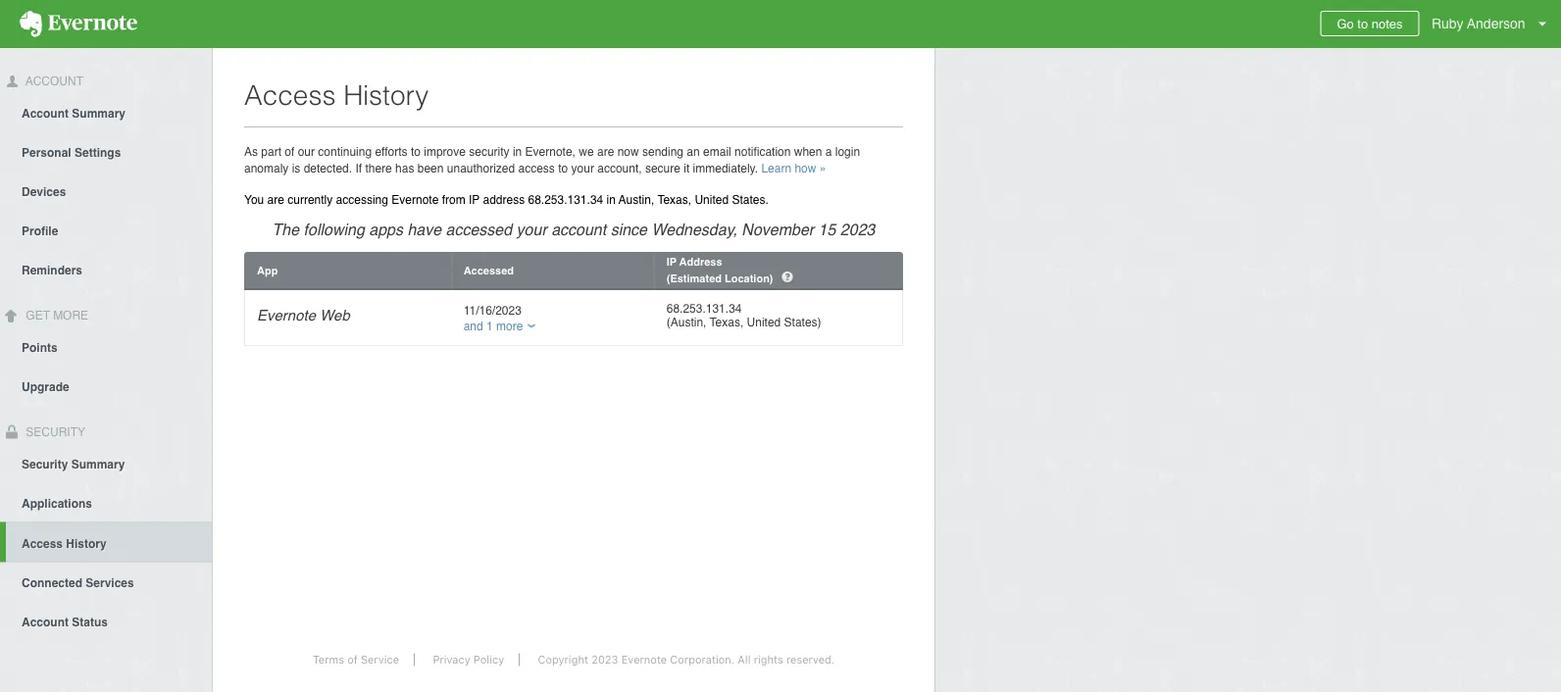 Task type: vqa. For each thing, say whether or not it's contained in the screenshot.
background icon
no



Task type: describe. For each thing, give the bounding box(es) containing it.
improve
[[424, 145, 466, 158]]

terms
[[313, 654, 344, 666]]

how
[[795, 161, 816, 175]]

11/16/2023
[[464, 304, 522, 318]]

status
[[72, 615, 108, 629]]

access history link
[[6, 522, 212, 562]]

15
[[819, 220, 836, 238]]

learn how »
[[762, 161, 826, 175]]

accessed
[[464, 264, 514, 277]]

all
[[738, 654, 751, 666]]

immediately.
[[693, 161, 758, 175]]

continuing
[[318, 145, 372, 158]]

notes
[[1372, 16, 1403, 31]]

devices
[[22, 185, 66, 199]]

accessing
[[336, 193, 388, 207]]

settings
[[75, 146, 121, 160]]

summary for security summary
[[71, 457, 125, 471]]

learn how » link
[[762, 161, 826, 175]]

we
[[579, 145, 594, 158]]

1 horizontal spatial of
[[347, 654, 358, 666]]

connected
[[22, 576, 82, 590]]

unauthorized
[[447, 161, 515, 175]]

account status link
[[0, 602, 212, 641]]

upgrade link
[[0, 366, 212, 406]]

profile link
[[0, 211, 212, 250]]

0 vertical spatial 68.253.131.34
[[528, 193, 603, 207]]

(estimated
[[667, 272, 722, 284]]

when
[[794, 145, 822, 158]]

upgrade
[[22, 380, 69, 394]]

part
[[261, 145, 282, 158]]

1 vertical spatial 2023
[[592, 654, 618, 666]]

november
[[742, 220, 814, 238]]

personal settings link
[[0, 132, 212, 171]]

account
[[551, 220, 606, 238]]

to inside "link"
[[1358, 16, 1368, 31]]

email
[[703, 145, 731, 158]]

is
[[292, 161, 300, 175]]

account summary link
[[0, 93, 212, 132]]

0 vertical spatial united
[[695, 193, 729, 207]]

ruby anderson link
[[1427, 0, 1561, 48]]

following
[[304, 220, 365, 238]]

devices link
[[0, 171, 212, 211]]

copyright
[[538, 654, 588, 666]]

now
[[618, 145, 639, 158]]

your inside as part of our continuing efforts to improve security in evernote, we are now sending an email notification when a login anomaly is detected. if there has been unauthorized access to your account, secure it immediately.
[[571, 161, 594, 175]]

accessed
[[446, 220, 512, 238]]

security
[[469, 145, 510, 158]]

you
[[244, 193, 264, 207]]

68.253.131.34 inside 68.253.131.34 (austin, texas, united states)
[[667, 302, 742, 316]]

web
[[320, 307, 350, 324]]

services
[[86, 576, 134, 590]]

get more
[[23, 309, 88, 322]]

learn
[[762, 161, 792, 175]]

austin,
[[619, 193, 654, 207]]

address
[[680, 256, 722, 268]]

terms of service
[[313, 654, 399, 666]]

go
[[1337, 16, 1354, 31]]

the following apps have accessed your account since wednesday, november 15 2023
[[272, 220, 875, 238]]

app
[[257, 264, 278, 277]]

been
[[418, 161, 444, 175]]

if
[[355, 161, 362, 175]]

in for austin,
[[607, 193, 616, 207]]

texas, inside 68.253.131.34 (austin, texas, united states)
[[710, 316, 744, 330]]

evernote image
[[0, 11, 157, 37]]

1 horizontal spatial access history
[[244, 79, 429, 111]]

rights
[[754, 654, 783, 666]]

detected.
[[304, 161, 352, 175]]

more
[[53, 309, 88, 322]]

anderson
[[1467, 16, 1526, 31]]

it
[[684, 161, 690, 175]]

account status
[[22, 615, 108, 629]]

login
[[835, 145, 860, 158]]

security for security
[[23, 425, 85, 439]]

2 vertical spatial to
[[558, 161, 568, 175]]

ip address (estimated location)
[[667, 256, 776, 284]]

privacy
[[433, 654, 470, 666]]

1 vertical spatial are
[[267, 193, 284, 207]]

1 vertical spatial your
[[516, 220, 547, 238]]

applications
[[22, 497, 92, 510]]

personal settings
[[22, 146, 121, 160]]

efforts
[[375, 145, 408, 158]]

account for account summary
[[22, 107, 69, 120]]

security summary link
[[0, 444, 212, 483]]

0 vertical spatial ip
[[469, 193, 480, 207]]

summary for account summary
[[72, 107, 126, 120]]

as
[[244, 145, 258, 158]]

1 horizontal spatial 2023
[[840, 220, 875, 238]]

ruby
[[1432, 16, 1464, 31]]



Task type: locate. For each thing, give the bounding box(es) containing it.
account summary
[[22, 107, 126, 120]]

1 vertical spatial to
[[411, 145, 421, 158]]

0 horizontal spatial 68.253.131.34
[[528, 193, 603, 207]]

68.253.131.34 down (estimated
[[667, 302, 742, 316]]

0 horizontal spatial united
[[695, 193, 729, 207]]

reminders link
[[0, 250, 212, 289]]

0 vertical spatial evernote
[[392, 193, 439, 207]]

you are currently accessing evernote from ip address 68.253.131.34 in austin, texas, united states.
[[244, 193, 769, 207]]

service
[[361, 654, 399, 666]]

0 horizontal spatial texas,
[[658, 193, 692, 207]]

points link
[[0, 327, 212, 366]]

2023 right copyright
[[592, 654, 618, 666]]

1 horizontal spatial history
[[343, 79, 429, 111]]

location)
[[725, 272, 773, 284]]

1 vertical spatial of
[[347, 654, 358, 666]]

evernote link
[[0, 0, 157, 48]]

1 vertical spatial in
[[607, 193, 616, 207]]

united
[[695, 193, 729, 207], [747, 316, 781, 330]]

»
[[820, 161, 826, 175]]

from
[[442, 193, 466, 207]]

security for security summary
[[22, 457, 68, 471]]

go to notes link
[[1321, 11, 1420, 36]]

summary up personal settings link
[[72, 107, 126, 120]]

access
[[518, 161, 555, 175]]

there
[[365, 161, 392, 175]]

account up personal
[[22, 107, 69, 120]]

more
[[496, 320, 523, 333]]

security up the security summary
[[23, 425, 85, 439]]

account for account
[[23, 75, 83, 88]]

1 horizontal spatial access
[[244, 79, 336, 111]]

evernote web
[[257, 307, 350, 324]]

united up wednesday,
[[695, 193, 729, 207]]

your down you are currently accessing evernote from ip address 68.253.131.34 in austin, texas, united states.
[[516, 220, 547, 238]]

1 horizontal spatial in
[[607, 193, 616, 207]]

history
[[343, 79, 429, 111], [66, 537, 107, 551]]

security summary
[[22, 457, 125, 471]]

0 vertical spatial security
[[23, 425, 85, 439]]

and
[[464, 320, 483, 333]]

0 horizontal spatial to
[[411, 145, 421, 158]]

of
[[285, 145, 295, 158], [347, 654, 358, 666]]

your
[[571, 161, 594, 175], [516, 220, 547, 238]]

reserved.
[[787, 654, 835, 666]]

0 horizontal spatial ip
[[469, 193, 480, 207]]

ip
[[469, 193, 480, 207], [667, 256, 677, 268]]

1 horizontal spatial are
[[597, 145, 614, 158]]

evernote,
[[525, 145, 576, 158]]

notification
[[735, 145, 791, 158]]

2 horizontal spatial to
[[1358, 16, 1368, 31]]

1 vertical spatial account
[[22, 107, 69, 120]]

summary
[[72, 107, 126, 120], [71, 457, 125, 471]]

(austin,
[[667, 316, 707, 330]]

to up has
[[411, 145, 421, 158]]

apps
[[369, 220, 403, 238]]

1 horizontal spatial 68.253.131.34
[[667, 302, 742, 316]]

2 vertical spatial evernote
[[622, 654, 667, 666]]

2023 right "15"
[[840, 220, 875, 238]]

states)
[[784, 316, 822, 330]]

0 vertical spatial access
[[244, 79, 336, 111]]

go to notes
[[1337, 16, 1403, 31]]

to right go
[[1358, 16, 1368, 31]]

2 horizontal spatial evernote
[[622, 654, 667, 666]]

0 horizontal spatial of
[[285, 145, 295, 158]]

0 vertical spatial summary
[[72, 107, 126, 120]]

evernote
[[392, 193, 439, 207], [257, 307, 316, 324], [622, 654, 667, 666]]

are right we on the left of page
[[597, 145, 614, 158]]

account up account summary
[[23, 75, 83, 88]]

1 horizontal spatial your
[[571, 161, 594, 175]]

account,
[[598, 161, 642, 175]]

1
[[487, 320, 493, 333]]

are inside as part of our continuing efforts to improve security in evernote, we are now sending an email notification when a login anomaly is detected. if there has been unauthorized access to your account, secure it immediately.
[[597, 145, 614, 158]]

and 1 more
[[464, 320, 523, 333]]

1 horizontal spatial ip
[[667, 256, 677, 268]]

evernote left corporation.
[[622, 654, 667, 666]]

0 vertical spatial your
[[571, 161, 594, 175]]

1 horizontal spatial texas,
[[710, 316, 744, 330]]

texas, right (austin,
[[710, 316, 744, 330]]

united left states)
[[747, 316, 781, 330]]

texas,
[[658, 193, 692, 207], [710, 316, 744, 330]]

1 vertical spatial evernote
[[257, 307, 316, 324]]

have
[[407, 220, 441, 238]]

security up the applications
[[22, 457, 68, 471]]

to down evernote,
[[558, 161, 568, 175]]

1 horizontal spatial evernote
[[392, 193, 439, 207]]

0 vertical spatial access history
[[244, 79, 429, 111]]

history up efforts
[[343, 79, 429, 111]]

applications link
[[0, 483, 212, 522]]

currently
[[288, 193, 333, 207]]

of right terms
[[347, 654, 358, 666]]

in inside as part of our continuing efforts to improve security in evernote, we are now sending an email notification when a login anomaly is detected. if there has been unauthorized access to your account, secure it immediately.
[[513, 145, 522, 158]]

account for account status
[[22, 615, 69, 629]]

0 vertical spatial to
[[1358, 16, 1368, 31]]

0 horizontal spatial are
[[267, 193, 284, 207]]

evernote up have
[[392, 193, 439, 207]]

1 horizontal spatial to
[[558, 161, 568, 175]]

ip right the from
[[469, 193, 480, 207]]

1 vertical spatial access history
[[22, 537, 107, 551]]

privacy policy
[[433, 654, 504, 666]]

has
[[395, 161, 414, 175]]

copyright 2023 evernote corporation. all rights reserved.
[[538, 654, 835, 666]]

0 horizontal spatial access
[[22, 537, 63, 551]]

united inside 68.253.131.34 (austin, texas, united states)
[[747, 316, 781, 330]]

corporation.
[[670, 654, 735, 666]]

our
[[298, 145, 315, 158]]

terms of service link
[[298, 654, 415, 666]]

an
[[687, 145, 700, 158]]

points
[[22, 341, 58, 355]]

secure
[[645, 161, 681, 175]]

0 horizontal spatial 2023
[[592, 654, 618, 666]]

texas, down secure
[[658, 193, 692, 207]]

1 vertical spatial access
[[22, 537, 63, 551]]

of left our
[[285, 145, 295, 158]]

history up connected services on the bottom left
[[66, 537, 107, 551]]

profile
[[22, 224, 58, 238]]

security
[[23, 425, 85, 439], [22, 457, 68, 471]]

get
[[26, 309, 50, 322]]

0 horizontal spatial evernote
[[257, 307, 316, 324]]

reminders
[[22, 264, 82, 277]]

1 vertical spatial 68.253.131.34
[[667, 302, 742, 316]]

access history down the applications
[[22, 537, 107, 551]]

as part of our continuing efforts to improve security in evernote, we are now sending an email notification when a login anomaly is detected. if there has been unauthorized access to your account, secure it immediately.
[[244, 145, 860, 175]]

1 vertical spatial ip
[[667, 256, 677, 268]]

68.253.131.34 up the following apps have accessed your account since wednesday, november 15 2023
[[528, 193, 603, 207]]

in left austin,
[[607, 193, 616, 207]]

1 vertical spatial summary
[[71, 457, 125, 471]]

0 horizontal spatial history
[[66, 537, 107, 551]]

ip inside ip address (estimated location)
[[667, 256, 677, 268]]

access up the connected
[[22, 537, 63, 551]]

1 vertical spatial united
[[747, 316, 781, 330]]

in up access
[[513, 145, 522, 158]]

0 vertical spatial texas,
[[658, 193, 692, 207]]

to
[[1358, 16, 1368, 31], [411, 145, 421, 158], [558, 161, 568, 175]]

in for evernote,
[[513, 145, 522, 158]]

0 horizontal spatial in
[[513, 145, 522, 158]]

ip up (estimated
[[667, 256, 677, 268]]

1 vertical spatial history
[[66, 537, 107, 551]]

0 vertical spatial account
[[23, 75, 83, 88]]

0 vertical spatial in
[[513, 145, 522, 158]]

privacy policy link
[[418, 654, 520, 666]]

summary up applications link at the left bottom of page
[[71, 457, 125, 471]]

1 vertical spatial security
[[22, 457, 68, 471]]

states.
[[732, 193, 769, 207]]

are right you
[[267, 193, 284, 207]]

sending
[[642, 145, 684, 158]]

0 vertical spatial are
[[597, 145, 614, 158]]

0 vertical spatial of
[[285, 145, 295, 158]]

account down the connected
[[22, 615, 69, 629]]

0 horizontal spatial access history
[[22, 537, 107, 551]]

1 vertical spatial texas,
[[710, 316, 744, 330]]

access history up continuing at the left
[[244, 79, 429, 111]]

0 horizontal spatial your
[[516, 220, 547, 238]]

1 horizontal spatial united
[[747, 316, 781, 330]]

2023
[[840, 220, 875, 238], [592, 654, 618, 666]]

0 vertical spatial history
[[343, 79, 429, 111]]

of inside as part of our continuing efforts to improve security in evernote, we are now sending an email notification when a login anomaly is detected. if there has been unauthorized access to your account, secure it immediately.
[[285, 145, 295, 158]]

access
[[244, 79, 336, 111], [22, 537, 63, 551]]

policy
[[474, 654, 504, 666]]

evernote left web
[[257, 307, 316, 324]]

connected services link
[[0, 562, 212, 602]]

since
[[611, 220, 647, 238]]

68.253.131.34
[[528, 193, 603, 207], [667, 302, 742, 316]]

the
[[272, 220, 299, 238]]

connected services
[[22, 576, 134, 590]]

0 vertical spatial 2023
[[840, 220, 875, 238]]

your down we on the left of page
[[571, 161, 594, 175]]

access up our
[[244, 79, 336, 111]]

a
[[826, 145, 832, 158]]

2 vertical spatial account
[[22, 615, 69, 629]]



